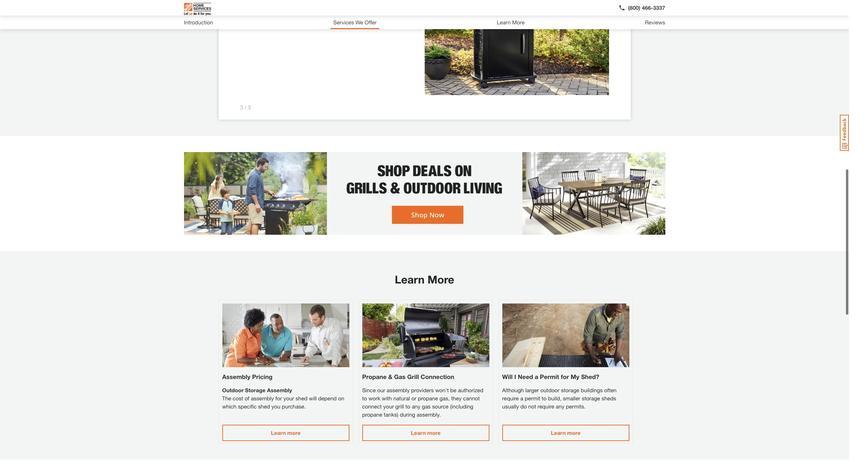 Task type: vqa. For each thing, say whether or not it's contained in the screenshot.
Learn More
yes



Task type: describe. For each thing, give the bounding box(es) containing it.
not
[[529, 404, 537, 410]]

0 horizontal spatial shed
[[258, 404, 270, 410]]

gas
[[394, 373, 406, 381]]

1 vertical spatial storage
[[582, 396, 601, 402]]

any inside since our assembly providers won't be authorized to work with natural or propane gas, they cannot connect your grill to any gas source (including propane tanks) during assembly.
[[412, 404, 421, 410]]

cannot
[[463, 396, 480, 402]]

cost
[[233, 396, 243, 402]]

of
[[245, 396, 250, 402]]

since
[[362, 387, 376, 394]]

1 horizontal spatial for
[[561, 373, 569, 381]]

a bbq grill cooking vegetables and meat image
[[362, 304, 490, 368]]

learn more button for will i need a permit for my shed?
[[503, 425, 630, 442]]

introduction
[[184, 19, 213, 25]]

1 vertical spatial learn more
[[395, 273, 455, 286]]

more for assembly pricing
[[288, 430, 301, 436]]

our
[[378, 387, 385, 394]]

permit
[[540, 373, 560, 381]]

depend
[[318, 396, 337, 402]]

connect
[[362, 404, 382, 410]]

learn more for assembly pricing
[[271, 430, 301, 436]]

larger
[[526, 387, 539, 394]]

do
[[521, 404, 527, 410]]

propane
[[362, 373, 387, 381]]

1 horizontal spatial a
[[535, 373, 539, 381]]

on
[[338, 396, 345, 402]]

1 3 from the left
[[240, 104, 243, 111]]

learn for assembly pricing
[[271, 430, 286, 436]]

1 horizontal spatial shed
[[296, 396, 308, 402]]

more for will i need a permit for my shed?
[[568, 430, 581, 436]]

0 vertical spatial assembly
[[222, 373, 251, 381]]

to inside although larger outdoor storage buildings often require a permit to build, smaller storage sheds usually do not require any permits.
[[542, 396, 547, 402]]

1 vertical spatial more
[[428, 273, 455, 286]]

smaller
[[563, 396, 581, 402]]

/
[[245, 104, 247, 111]]

learn more button for propane & gas grill connection
[[362, 425, 490, 442]]

2 3 from the left
[[248, 104, 251, 111]]

assembly inside since our assembly providers won't be authorized to work with natural or propane gas, they cannot connect your grill to any gas source (including propane tanks) during assembly.
[[387, 387, 410, 394]]

tanks)
[[384, 412, 399, 418]]

i
[[515, 373, 517, 381]]

authorized
[[458, 387, 484, 394]]

offer
[[365, 19, 377, 25]]

grill
[[408, 373, 419, 381]]

permits.
[[566, 404, 586, 410]]

now
[[260, 12, 272, 19]]

usually
[[503, 404, 519, 410]]

will i need a permit for my shed?
[[503, 373, 600, 381]]

learn for propane & gas grill connection
[[411, 430, 426, 436]]

&
[[389, 373, 393, 381]]

0 horizontal spatial require
[[503, 396, 519, 402]]

with
[[382, 396, 392, 402]]

purchase.
[[282, 404, 306, 410]]

assembly inside outdoor storage assembly the cost of assembly for your shed will depend on which specific shed you purchase.
[[267, 387, 292, 394]]

(800) 466-3337
[[629, 4, 666, 11]]

will
[[503, 373, 513, 381]]

services we offer
[[334, 19, 377, 25]]

0 vertical spatial propane
[[418, 396, 438, 402]]

natural
[[394, 396, 410, 402]]

shed?
[[582, 373, 600, 381]]

assembly.
[[417, 412, 441, 418]]

0 horizontal spatial to
[[362, 396, 367, 402]]

my
[[571, 373, 580, 381]]

storage
[[245, 387, 266, 394]]

although
[[503, 387, 524, 394]]

3337
[[654, 4, 666, 11]]



Task type: locate. For each thing, give the bounding box(es) containing it.
a
[[535, 373, 539, 381], [521, 396, 524, 402]]

0 horizontal spatial learn more button
[[222, 425, 350, 442]]

learn more down 'assembly.'
[[411, 430, 441, 436]]

for inside outdoor storage assembly the cost of assembly for your shed will depend on which specific shed you purchase.
[[276, 396, 282, 402]]

3 more from the left
[[568, 430, 581, 436]]

more for propane & gas grill connection
[[428, 430, 441, 436]]

1 any from the left
[[412, 404, 421, 410]]

permit
[[525, 396, 541, 402]]

more down permits.
[[568, 430, 581, 436]]

learn more
[[497, 19, 525, 25], [395, 273, 455, 286]]

more
[[513, 19, 525, 25], [428, 273, 455, 286]]

your up purchase.
[[284, 396, 294, 402]]

although larger outdoor storage buildings often require a permit to build, smaller storage sheds usually do not require any permits.
[[503, 387, 617, 410]]

0 vertical spatial learn more
[[497, 19, 525, 25]]

shed left you
[[258, 404, 270, 410]]

for
[[561, 373, 569, 381], [276, 396, 282, 402]]

2 learn more button from the left
[[362, 425, 490, 442]]

feedback link image
[[841, 115, 850, 151]]

require up usually
[[503, 396, 519, 402]]

storage up smaller
[[561, 387, 580, 394]]

learn
[[497, 19, 511, 25], [395, 273, 425, 286], [271, 430, 286, 436], [411, 430, 426, 436], [551, 430, 566, 436]]

0 horizontal spatial assembly
[[222, 373, 251, 381]]

1 horizontal spatial to
[[406, 404, 411, 410]]

shop now link
[[240, 7, 277, 24]]

1 vertical spatial shed
[[258, 404, 270, 410]]

3 left /
[[240, 104, 243, 111]]

won't
[[436, 387, 449, 394]]

storage
[[561, 387, 580, 394], [582, 396, 601, 402]]

0 horizontal spatial a
[[521, 396, 524, 402]]

pricing
[[252, 373, 273, 381]]

grill
[[396, 404, 404, 410]]

to
[[362, 396, 367, 402], [542, 396, 547, 402], [406, 404, 411, 410]]

2 horizontal spatial learn more
[[551, 430, 581, 436]]

a up do
[[521, 396, 524, 402]]

require down build,
[[538, 404, 555, 410]]

1 horizontal spatial more
[[428, 430, 441, 436]]

propane up the gas
[[418, 396, 438, 402]]

more down purchase.
[[288, 430, 301, 436]]

shed up purchase.
[[296, 396, 308, 402]]

more
[[288, 430, 301, 436], [428, 430, 441, 436], [568, 430, 581, 436]]

0 horizontal spatial for
[[276, 396, 282, 402]]

(800)
[[629, 4, 641, 11]]

1 horizontal spatial 3
[[248, 104, 251, 111]]

do it for you logo image
[[184, 0, 211, 18]]

sheds
[[602, 396, 617, 402]]

any down build,
[[556, 404, 565, 410]]

any inside although larger outdoor storage buildings often require a permit to build, smaller storage sheds usually do not require any permits.
[[556, 404, 565, 410]]

a inside although larger outdoor storage buildings often require a permit to build, smaller storage sheds usually do not require any permits.
[[521, 396, 524, 402]]

1 vertical spatial propane
[[362, 412, 383, 418]]

0 vertical spatial your
[[284, 396, 294, 402]]

shop
[[246, 12, 259, 19]]

barbecue assembly image
[[425, 0, 609, 95]]

0 vertical spatial for
[[561, 373, 569, 381]]

0 horizontal spatial your
[[284, 396, 294, 402]]

2 more from the left
[[428, 430, 441, 436]]

1 horizontal spatial learn more
[[497, 19, 525, 25]]

1 horizontal spatial assembly
[[387, 387, 410, 394]]

outdoor
[[541, 387, 560, 394]]

assembly down storage
[[251, 396, 274, 402]]

1 horizontal spatial assembly
[[267, 387, 292, 394]]

any down or
[[412, 404, 421, 410]]

1 horizontal spatial learn more
[[411, 430, 441, 436]]

0 vertical spatial a
[[535, 373, 539, 381]]

assembly up you
[[267, 387, 292, 394]]

often
[[605, 387, 617, 394]]

assembly pricing
[[222, 373, 273, 381]]

3 learn more button from the left
[[503, 425, 630, 442]]

learn more button for assembly pricing
[[222, 425, 350, 442]]

specific
[[238, 404, 257, 410]]

your inside outdoor storage assembly the cost of assembly for your shed will depend on which specific shed you purchase.
[[284, 396, 294, 402]]

propane down connect
[[362, 412, 383, 418]]

propane & gas grill connection
[[362, 373, 455, 381]]

you
[[272, 404, 281, 410]]

since our assembly providers won't be authorized to work with natural or propane gas, they cannot connect your grill to any gas source (including propane tanks) during assembly.
[[362, 387, 484, 418]]

a home depot home service technician calculating cost for customers image
[[222, 304, 350, 368]]

learn more button down 'assembly.'
[[362, 425, 490, 442]]

a right the need
[[535, 373, 539, 381]]

your down with
[[384, 404, 394, 410]]

0 horizontal spatial storage
[[561, 387, 580, 394]]

2 horizontal spatial learn more button
[[503, 425, 630, 442]]

a licensed pro reviewing a permit image
[[503, 304, 630, 368]]

gas,
[[440, 396, 450, 402]]

assembly up natural
[[387, 387, 410, 394]]

1 vertical spatial require
[[538, 404, 555, 410]]

services
[[334, 19, 354, 25]]

0 horizontal spatial more
[[288, 430, 301, 436]]

shed
[[296, 396, 308, 402], [258, 404, 270, 410]]

2 horizontal spatial more
[[568, 430, 581, 436]]

0 vertical spatial shed
[[296, 396, 308, 402]]

0 horizontal spatial more
[[428, 273, 455, 286]]

work
[[369, 396, 381, 402]]

3 right /
[[248, 104, 251, 111]]

man grilling outdoors with his son image
[[184, 152, 666, 235]]

for up you
[[276, 396, 282, 402]]

during
[[400, 412, 416, 418]]

1 horizontal spatial require
[[538, 404, 555, 410]]

outdoor
[[222, 387, 244, 394]]

1 horizontal spatial storage
[[582, 396, 601, 402]]

will
[[309, 396, 317, 402]]

0 vertical spatial storage
[[561, 387, 580, 394]]

your
[[284, 396, 294, 402], [384, 404, 394, 410]]

learn more for will i need a permit for my shed?
[[551, 430, 581, 436]]

1 vertical spatial assembly
[[251, 396, 274, 402]]

outdoor storage assembly the cost of assembly for your shed will depend on which specific shed you purchase.
[[222, 387, 345, 410]]

1 more from the left
[[288, 430, 301, 436]]

assembly inside outdoor storage assembly the cost of assembly for your shed will depend on which specific shed you purchase.
[[251, 396, 274, 402]]

0 vertical spatial more
[[513, 19, 525, 25]]

(including
[[450, 404, 474, 410]]

propane
[[418, 396, 438, 402], [362, 412, 383, 418]]

2 learn more from the left
[[411, 430, 441, 436]]

1 learn more button from the left
[[222, 425, 350, 442]]

gas
[[422, 404, 431, 410]]

to down outdoor
[[542, 396, 547, 402]]

1 horizontal spatial propane
[[418, 396, 438, 402]]

0 vertical spatial assembly
[[387, 387, 410, 394]]

storage down buildings
[[582, 396, 601, 402]]

1 learn more from the left
[[271, 430, 301, 436]]

more down 'assembly.'
[[428, 430, 441, 436]]

assembly
[[222, 373, 251, 381], [267, 387, 292, 394]]

1 horizontal spatial more
[[513, 19, 525, 25]]

1 horizontal spatial learn more button
[[362, 425, 490, 442]]

1 horizontal spatial any
[[556, 404, 565, 410]]

we
[[356, 19, 363, 25]]

0 horizontal spatial learn more
[[271, 430, 301, 436]]

0 horizontal spatial assembly
[[251, 396, 274, 402]]

2 horizontal spatial to
[[542, 396, 547, 402]]

buildings
[[581, 387, 603, 394]]

shop now
[[246, 12, 272, 19]]

0 horizontal spatial any
[[412, 404, 421, 410]]

learn more down permits.
[[551, 430, 581, 436]]

the
[[222, 396, 231, 402]]

they
[[452, 396, 462, 402]]

1 vertical spatial for
[[276, 396, 282, 402]]

learn for will i need a permit for my shed?
[[551, 430, 566, 436]]

be
[[451, 387, 457, 394]]

1 vertical spatial assembly
[[267, 387, 292, 394]]

to down since at the left bottom of page
[[362, 396, 367, 402]]

2 any from the left
[[556, 404, 565, 410]]

0 horizontal spatial learn more
[[395, 273, 455, 286]]

1 vertical spatial your
[[384, 404, 394, 410]]

for left my
[[561, 373, 569, 381]]

0 horizontal spatial propane
[[362, 412, 383, 418]]

0 vertical spatial require
[[503, 396, 519, 402]]

3 / 3
[[240, 104, 251, 111]]

learn more button down permits.
[[503, 425, 630, 442]]

build,
[[548, 396, 562, 402]]

1 vertical spatial a
[[521, 396, 524, 402]]

your inside since our assembly providers won't be authorized to work with natural or propane gas, they cannot connect your grill to any gas source (including propane tanks) during assembly.
[[384, 404, 394, 410]]

assembly up outdoor
[[222, 373, 251, 381]]

assembly
[[387, 387, 410, 394], [251, 396, 274, 402]]

require
[[503, 396, 519, 402], [538, 404, 555, 410]]

reviews
[[645, 19, 666, 25]]

to up "during"
[[406, 404, 411, 410]]

source
[[433, 404, 449, 410]]

providers
[[412, 387, 434, 394]]

1 horizontal spatial your
[[384, 404, 394, 410]]

connection
[[421, 373, 455, 381]]

learn more for propane & gas grill connection
[[411, 430, 441, 436]]

466-
[[642, 4, 654, 11]]

learn more
[[271, 430, 301, 436], [411, 430, 441, 436], [551, 430, 581, 436]]

need
[[518, 373, 533, 381]]

learn more button down purchase.
[[222, 425, 350, 442]]

3
[[240, 104, 243, 111], [248, 104, 251, 111]]

learn more button
[[222, 425, 350, 442], [362, 425, 490, 442], [503, 425, 630, 442]]

learn more down purchase.
[[271, 430, 301, 436]]

3 learn more from the left
[[551, 430, 581, 436]]

0 horizontal spatial 3
[[240, 104, 243, 111]]

any
[[412, 404, 421, 410], [556, 404, 565, 410]]

(800) 466-3337 link
[[619, 4, 666, 12]]

which
[[222, 404, 237, 410]]

or
[[412, 396, 417, 402]]



